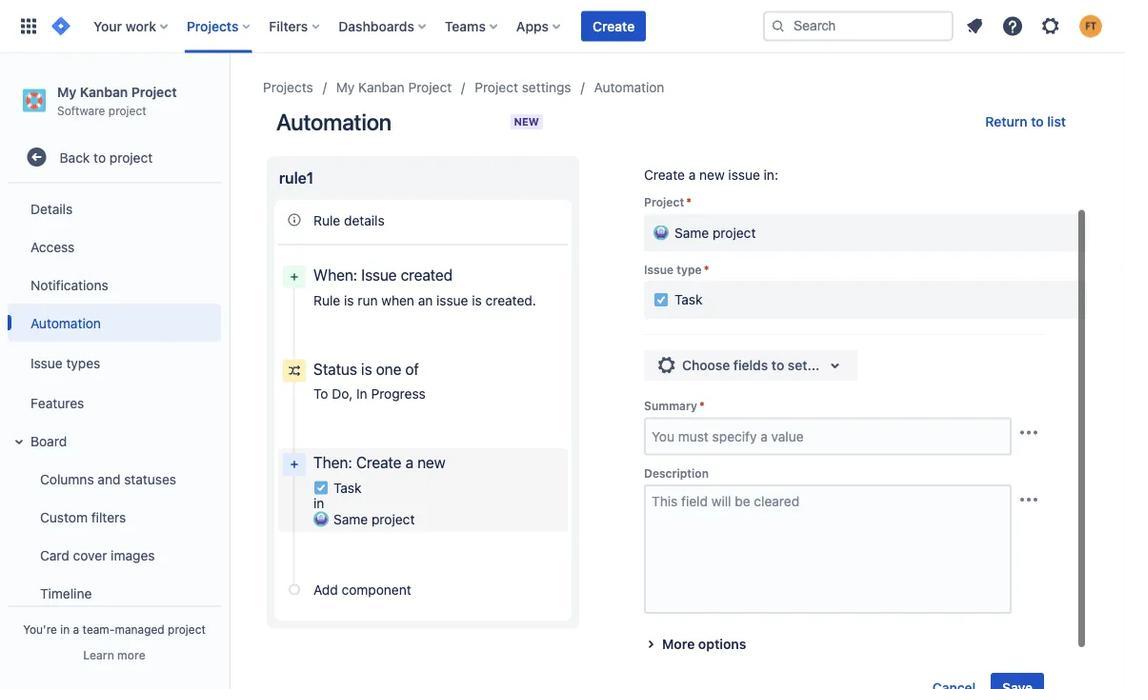 Task type: vqa. For each thing, say whether or not it's contained in the screenshot.
Learn
yes



Task type: describe. For each thing, give the bounding box(es) containing it.
an
[[418, 293, 433, 308]]

project settings link
[[475, 76, 571, 99]]

type
[[677, 263, 702, 276]]

to inside popup button
[[772, 358, 785, 374]]

issue type *
[[644, 263, 709, 276]]

back to project
[[60, 149, 153, 165]]

group containing details
[[4, 184, 221, 690]]

apps
[[516, 18, 549, 34]]

fields
[[734, 358, 768, 374]]

you're in a team-managed project
[[23, 623, 206, 637]]

expand image
[[8, 431, 30, 454]]

dashboards button
[[333, 11, 434, 41]]

project down teams
[[408, 80, 452, 95]]

summary
[[644, 400, 698, 413]]

notifications link
[[8, 266, 221, 304]]

more
[[662, 637, 695, 653]]

choose fields to set... button
[[644, 351, 858, 381]]

work
[[126, 18, 156, 34]]

automation link for project settings
[[594, 76, 665, 99]]

my kanban project software project
[[57, 84, 177, 117]]

help image
[[1002, 15, 1024, 38]]

jira software image
[[50, 15, 72, 38]]

apps button
[[511, 11, 568, 41]]

0 vertical spatial issue
[[728, 167, 760, 183]]

timeline link
[[19, 575, 221, 613]]

Description text field
[[644, 485, 1012, 615]]

learn more
[[83, 649, 145, 662]]

and
[[98, 472, 121, 487]]

project inside "my kanban project software project"
[[108, 104, 146, 117]]

options
[[698, 637, 747, 653]]

team-
[[83, 623, 115, 637]]

to
[[314, 386, 328, 402]]

create for create a new issue in:
[[644, 167, 685, 183]]

projects for projects link
[[263, 80, 313, 95]]

same project image
[[314, 512, 329, 527]]

1 horizontal spatial in
[[314, 496, 324, 512]]

more options button
[[639, 634, 1044, 657]]

url option formatter__optionicon ww0ldb 2 image for task
[[654, 293, 669, 308]]

access
[[30, 239, 75, 255]]

then: create a new
[[314, 454, 446, 472]]

when: issue created rule is run when an issue is created.
[[314, 266, 536, 308]]

project down create a new issue in: at the right of the page
[[713, 225, 756, 241]]

create button
[[581, 11, 646, 41]]

choose fields to set...
[[682, 358, 820, 374]]

* for summary *
[[699, 400, 705, 413]]

project down then: create a new
[[372, 512, 415, 527]]

select operation image for summary
[[1018, 422, 1041, 445]]

0 horizontal spatial is
[[344, 293, 354, 308]]

custom filters link
[[19, 499, 221, 537]]

projects link
[[263, 76, 313, 99]]

learn
[[83, 649, 114, 662]]

of
[[405, 360, 419, 378]]

rule1
[[279, 169, 314, 187]]

software
[[57, 104, 105, 117]]

1 vertical spatial same project
[[334, 512, 415, 527]]

filters
[[269, 18, 308, 34]]

card
[[40, 548, 69, 563]]

kanban for my kanban project software project
[[80, 84, 128, 100]]

columns and statuses link
[[19, 460, 221, 499]]

1 horizontal spatial same
[[675, 225, 709, 241]]

your
[[93, 18, 122, 34]]

filters
[[91, 510, 126, 525]]

features link
[[8, 384, 221, 422]]

your profile and settings image
[[1080, 15, 1103, 38]]

automation link for notifications
[[8, 304, 221, 342]]

project settings
[[475, 80, 571, 95]]

project up details 'link'
[[109, 149, 153, 165]]

settings image
[[1040, 15, 1063, 38]]

back
[[60, 149, 90, 165]]

issue types link
[[8, 342, 221, 384]]

return to list button
[[974, 107, 1078, 137]]

issue for issue types
[[30, 355, 63, 371]]

projects button
[[181, 11, 258, 41]]

dashboards
[[339, 18, 414, 34]]

when
[[381, 293, 415, 308]]

0 horizontal spatial in
[[60, 623, 70, 637]]

jira software image
[[50, 15, 72, 38]]

more options
[[662, 637, 747, 653]]

kanban for my kanban project
[[358, 80, 405, 95]]

task image
[[314, 481, 329, 496]]

1 vertical spatial *
[[704, 263, 709, 276]]

project inside "my kanban project software project"
[[131, 84, 177, 100]]

more
[[117, 649, 145, 662]]

status is one of to do, in progress
[[314, 360, 426, 402]]

rule details button
[[278, 204, 568, 236]]

card cover images link
[[19, 537, 221, 575]]

new
[[514, 115, 539, 128]]

issue types
[[30, 355, 100, 371]]

do,
[[332, 386, 353, 402]]

appswitcher icon image
[[17, 15, 40, 38]]

return to list
[[986, 114, 1066, 130]]

description
[[644, 467, 709, 480]]

projects for projects dropdown button
[[187, 18, 239, 34]]

learn more button
[[83, 648, 145, 663]]

1 vertical spatial expand image
[[639, 634, 662, 657]]

settings
[[522, 80, 571, 95]]

my kanban project
[[336, 80, 452, 95]]

your work
[[93, 18, 156, 34]]

add component
[[314, 583, 411, 598]]

details
[[30, 201, 73, 217]]

return
[[986, 114, 1028, 130]]

rule details
[[314, 212, 385, 228]]

images
[[111, 548, 155, 563]]

to for project
[[94, 149, 106, 165]]

custom
[[40, 510, 88, 525]]

in
[[356, 386, 368, 402]]



Task type: locate. For each thing, give the bounding box(es) containing it.
1 vertical spatial a
[[406, 454, 414, 472]]

0 horizontal spatial to
[[94, 149, 106, 165]]

0 horizontal spatial automation
[[30, 315, 101, 331]]

0 horizontal spatial task
[[334, 480, 362, 496]]

my right projects link
[[336, 80, 355, 95]]

0 horizontal spatial a
[[73, 623, 79, 637]]

your work button
[[88, 11, 175, 41]]

1 horizontal spatial automation link
[[594, 76, 665, 99]]

create up project * on the top right
[[644, 167, 685, 183]]

0 horizontal spatial my
[[57, 84, 76, 100]]

my for my kanban project software project
[[57, 84, 76, 100]]

kanban up software
[[80, 84, 128, 100]]

1 horizontal spatial kanban
[[358, 80, 405, 95]]

project up new
[[475, 80, 518, 95]]

issue left in:
[[728, 167, 760, 183]]

1 vertical spatial automation link
[[8, 304, 221, 342]]

duplicate image
[[517, 454, 540, 476]]

project right managed on the left bottom
[[168, 623, 206, 637]]

issue left type
[[644, 263, 674, 276]]

notifications image
[[963, 15, 986, 38]]

1 vertical spatial same
[[334, 512, 368, 527]]

1 vertical spatial task
[[334, 480, 362, 496]]

2 horizontal spatial create
[[644, 167, 685, 183]]

statuses
[[124, 472, 176, 487]]

1 horizontal spatial expand image
[[824, 355, 847, 377]]

create right then:
[[356, 454, 402, 472]]

1 horizontal spatial is
[[361, 360, 372, 378]]

projects up the sidebar navigation icon
[[187, 18, 239, 34]]

a up project * on the top right
[[689, 167, 696, 183]]

issue right an
[[437, 293, 468, 308]]

0 vertical spatial url option formatter__optionicon ww0ldb 2 image
[[654, 225, 669, 241]]

* down create a new issue in: at the right of the page
[[686, 196, 692, 209]]

kanban inside "my kanban project software project"
[[80, 84, 128, 100]]

rule left details
[[314, 212, 340, 228]]

1 vertical spatial to
[[94, 149, 106, 165]]

task
[[675, 292, 703, 308], [334, 480, 362, 496]]

2 horizontal spatial automation
[[594, 80, 665, 95]]

1 vertical spatial projects
[[263, 80, 313, 95]]

cover
[[73, 548, 107, 563]]

0 horizontal spatial kanban
[[80, 84, 128, 100]]

0 horizontal spatial create
[[356, 454, 402, 472]]

task right task image
[[334, 480, 362, 496]]

2 vertical spatial create
[[356, 454, 402, 472]]

project right software
[[108, 104, 146, 117]]

task down type
[[675, 292, 703, 308]]

1 horizontal spatial create
[[593, 18, 635, 34]]

notifications
[[30, 277, 108, 293]]

projects inside dropdown button
[[187, 18, 239, 34]]

one
[[376, 360, 402, 378]]

automation down create 'button'
[[594, 80, 665, 95]]

1 rule from the top
[[314, 212, 340, 228]]

is inside 'status is one of to do, in progress'
[[361, 360, 372, 378]]

to
[[1031, 114, 1044, 130], [94, 149, 106, 165], [772, 358, 785, 374]]

project
[[408, 80, 452, 95], [475, 80, 518, 95], [131, 84, 177, 100], [644, 196, 684, 209]]

rule down when:
[[314, 293, 340, 308]]

expand image left options
[[639, 634, 662, 657]]

same project
[[675, 225, 756, 241], [334, 512, 415, 527]]

0 vertical spatial create
[[593, 18, 635, 34]]

is left one
[[361, 360, 372, 378]]

set...
[[788, 358, 820, 374]]

card cover images
[[40, 548, 155, 563]]

1 vertical spatial new
[[417, 454, 446, 472]]

1 horizontal spatial issue
[[361, 266, 397, 284]]

create for create
[[593, 18, 635, 34]]

2 select operation image from the top
[[1018, 489, 1041, 512]]

1 horizontal spatial automation
[[276, 109, 392, 135]]

board button
[[8, 422, 221, 460]]

1 vertical spatial issue
[[437, 293, 468, 308]]

None text field
[[654, 223, 657, 243]]

Search field
[[763, 11, 954, 41]]

expand image
[[824, 355, 847, 377], [639, 634, 662, 657]]

2 vertical spatial a
[[73, 623, 79, 637]]

same right same project image
[[334, 512, 368, 527]]

component
[[342, 583, 411, 598]]

2 url option formatter__optionicon ww0ldb 2 image from the top
[[654, 293, 669, 308]]

a down progress
[[406, 454, 414, 472]]

issue
[[728, 167, 760, 183], [437, 293, 468, 308]]

to left the "set..."
[[772, 358, 785, 374]]

0 vertical spatial projects
[[187, 18, 239, 34]]

banner containing your work
[[0, 0, 1125, 53]]

my for my kanban project
[[336, 80, 355, 95]]

new left in:
[[700, 167, 725, 183]]

columns
[[40, 472, 94, 487]]

2 vertical spatial automation
[[30, 315, 101, 331]]

0 vertical spatial *
[[686, 196, 692, 209]]

group
[[4, 184, 221, 690]]

a left team-
[[73, 623, 79, 637]]

create right apps dropdown button
[[593, 18, 635, 34]]

created
[[401, 266, 453, 284]]

project *
[[644, 196, 692, 209]]

2 vertical spatial *
[[699, 400, 705, 413]]

expand image right the "set..."
[[824, 355, 847, 377]]

custom filters
[[40, 510, 126, 525]]

a for then: create a new
[[406, 454, 414, 472]]

0 vertical spatial in
[[314, 496, 324, 512]]

teams
[[445, 18, 486, 34]]

same project right same project image
[[334, 512, 415, 527]]

is left created. at the left top of page
[[472, 293, 482, 308]]

my
[[336, 80, 355, 95], [57, 84, 76, 100]]

url option formatter__optionicon ww0ldb 2 image down issue type *
[[654, 293, 669, 308]]

projects right the sidebar navigation icon
[[263, 80, 313, 95]]

primary element
[[11, 0, 763, 53]]

automation for project settings
[[594, 80, 665, 95]]

rule
[[314, 212, 340, 228], [314, 293, 340, 308]]

automation down projects link
[[276, 109, 392, 135]]

then:
[[314, 454, 352, 472]]

issue inside the when: issue created rule is run when an issue is created.
[[437, 293, 468, 308]]

in right you're
[[60, 623, 70, 637]]

url option formatter__optionicon ww0ldb 2 image down project * on the top right
[[654, 225, 669, 241]]

my kanban project link
[[336, 76, 452, 99]]

1 horizontal spatial same project
[[675, 225, 756, 241]]

add component button
[[278, 574, 568, 607]]

expand image inside choose fields to set... popup button
[[824, 355, 847, 377]]

a for you're in a team-managed project
[[73, 623, 79, 637]]

*
[[686, 196, 692, 209], [704, 263, 709, 276], [699, 400, 705, 413]]

0 vertical spatial same project
[[675, 225, 756, 241]]

timeline
[[40, 586, 92, 602]]

* for project *
[[686, 196, 692, 209]]

1 vertical spatial in
[[60, 623, 70, 637]]

managed
[[115, 623, 165, 637]]

2 rule from the top
[[314, 293, 340, 308]]

created.
[[486, 293, 536, 308]]

issue inside the when: issue created rule is run when an issue is created.
[[361, 266, 397, 284]]

0 horizontal spatial issue
[[437, 293, 468, 308]]

automation link up types
[[8, 304, 221, 342]]

1 horizontal spatial my
[[336, 80, 355, 95]]

my inside "my kanban project software project"
[[57, 84, 76, 100]]

automation down "notifications"
[[30, 315, 101, 331]]

0 horizontal spatial new
[[417, 454, 446, 472]]

1 vertical spatial url option formatter__optionicon ww0ldb 2 image
[[654, 293, 669, 308]]

choose
[[682, 358, 730, 374]]

new down progress
[[417, 454, 446, 472]]

1 horizontal spatial new
[[700, 167, 725, 183]]

list
[[1048, 114, 1066, 130]]

board
[[30, 433, 67, 449]]

create
[[593, 18, 635, 34], [644, 167, 685, 183], [356, 454, 402, 472]]

details
[[344, 212, 385, 228]]

url option formatter__optionicon ww0ldb 2 image for same project
[[654, 225, 669, 241]]

1 horizontal spatial to
[[772, 358, 785, 374]]

0 horizontal spatial same project
[[334, 512, 415, 527]]

* right summary
[[699, 400, 705, 413]]

features
[[30, 395, 84, 411]]

2 horizontal spatial is
[[472, 293, 482, 308]]

select operation image
[[1018, 422, 1041, 445], [1018, 489, 1041, 512]]

0 vertical spatial to
[[1031, 114, 1044, 130]]

kanban down "dashboards" popup button
[[358, 80, 405, 95]]

0 horizontal spatial same
[[334, 512, 368, 527]]

create a new issue in:
[[644, 167, 779, 183]]

same up type
[[675, 225, 709, 241]]

to inside button
[[1031, 114, 1044, 130]]

is
[[344, 293, 354, 308], [472, 293, 482, 308], [361, 360, 372, 378]]

search image
[[771, 19, 786, 34]]

back to project link
[[8, 138, 221, 176]]

run
[[358, 293, 378, 308]]

in up same project image
[[314, 496, 324, 512]]

0 horizontal spatial projects
[[187, 18, 239, 34]]

0 vertical spatial same
[[675, 225, 709, 241]]

* right type
[[704, 263, 709, 276]]

to for list
[[1031, 114, 1044, 130]]

progress
[[371, 386, 426, 402]]

project down 'work'
[[131, 84, 177, 100]]

0 vertical spatial select operation image
[[1018, 422, 1041, 445]]

in
[[314, 496, 324, 512], [60, 623, 70, 637]]

rule inside button
[[314, 212, 340, 228]]

1 vertical spatial create
[[644, 167, 685, 183]]

filters button
[[263, 11, 327, 41]]

1 horizontal spatial a
[[406, 454, 414, 472]]

0 vertical spatial new
[[700, 167, 725, 183]]

0 vertical spatial automation link
[[594, 76, 665, 99]]

0 horizontal spatial expand image
[[639, 634, 662, 657]]

2 vertical spatial to
[[772, 358, 785, 374]]

project down create a new issue in: at the right of the page
[[644, 196, 684, 209]]

1 vertical spatial select operation image
[[1018, 489, 1041, 512]]

add
[[314, 583, 338, 598]]

0 vertical spatial rule
[[314, 212, 340, 228]]

to left list
[[1031, 114, 1044, 130]]

delete image
[[540, 454, 563, 476]]

1 horizontal spatial projects
[[263, 80, 313, 95]]

1 select operation image from the top
[[1018, 422, 1041, 445]]

create inside 'button'
[[593, 18, 635, 34]]

select operation image for description
[[1018, 489, 1041, 512]]

1 horizontal spatial issue
[[728, 167, 760, 183]]

automation link down create 'button'
[[594, 76, 665, 99]]

rule inside the when: issue created rule is run when an issue is created.
[[314, 293, 340, 308]]

when:
[[314, 266, 357, 284]]

to right back
[[94, 149, 106, 165]]

url option formatter__optionicon ww0ldb 2 image
[[654, 225, 669, 241], [654, 293, 669, 308]]

status
[[314, 360, 357, 378]]

issue up run
[[361, 266, 397, 284]]

sidebar navigation image
[[208, 76, 250, 114]]

automation for notifications
[[30, 315, 101, 331]]

in:
[[764, 167, 779, 183]]

teams button
[[439, 11, 505, 41]]

1 vertical spatial automation
[[276, 109, 392, 135]]

issue for issue type *
[[644, 263, 674, 276]]

0 horizontal spatial issue
[[30, 355, 63, 371]]

columns and statuses
[[40, 472, 176, 487]]

my up software
[[57, 84, 76, 100]]

2 horizontal spatial issue
[[644, 263, 674, 276]]

you're
[[23, 623, 57, 637]]

types
[[66, 355, 100, 371]]

same
[[675, 225, 709, 241], [334, 512, 368, 527]]

You must specify a value field
[[646, 420, 1010, 454]]

banner
[[0, 0, 1125, 53]]

same project up type
[[675, 225, 756, 241]]

issue left types
[[30, 355, 63, 371]]

0 vertical spatial task
[[675, 292, 703, 308]]

0 vertical spatial automation
[[594, 80, 665, 95]]

summary *
[[644, 400, 705, 413]]

0 horizontal spatial automation link
[[8, 304, 221, 342]]

0 vertical spatial a
[[689, 167, 696, 183]]

0 vertical spatial expand image
[[824, 355, 847, 377]]

kanban
[[358, 80, 405, 95], [80, 84, 128, 100]]

1 url option formatter__optionicon ww0ldb 2 image from the top
[[654, 225, 669, 241]]

issue inside issue types link
[[30, 355, 63, 371]]

2 horizontal spatial a
[[689, 167, 696, 183]]

1 horizontal spatial task
[[675, 292, 703, 308]]

2 horizontal spatial to
[[1031, 114, 1044, 130]]

new
[[700, 167, 725, 183], [417, 454, 446, 472]]

configure image
[[656, 355, 679, 377]]

is left run
[[344, 293, 354, 308]]

1 vertical spatial rule
[[314, 293, 340, 308]]



